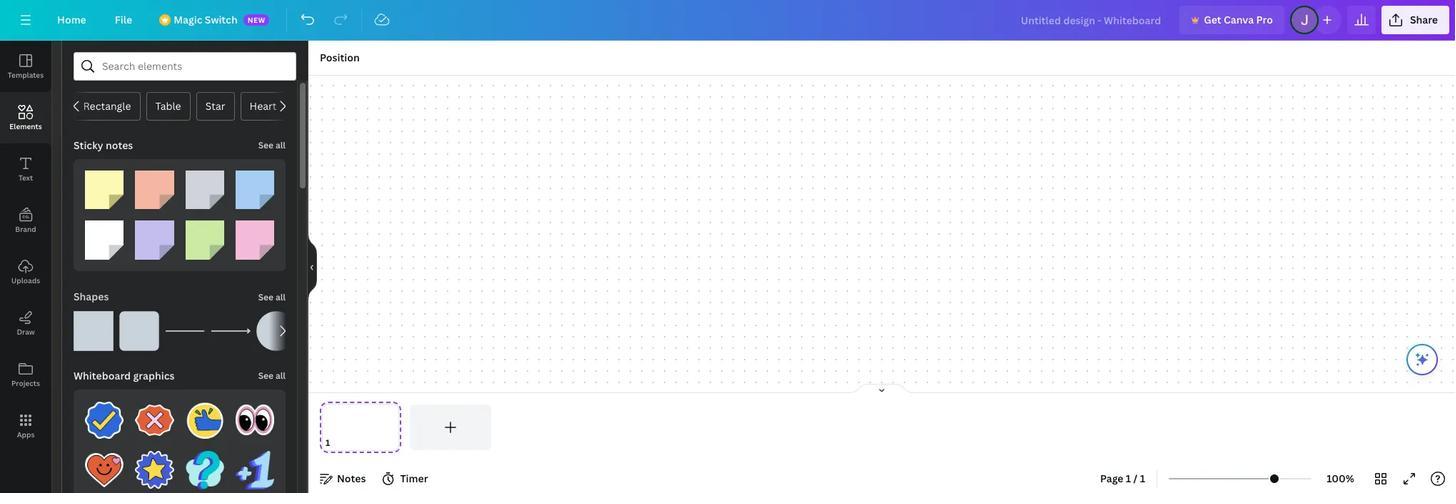 Task type: locate. For each thing, give the bounding box(es) containing it.
add this line to the canvas image left white circle shape image
[[211, 311, 251, 351]]

critiquing work image
[[185, 451, 224, 490]]

text button
[[0, 144, 51, 195]]

0 vertical spatial see all button
[[258, 139, 286, 153]]

1 vertical spatial see all button
[[257, 282, 287, 311]]

see up white circle shape image
[[258, 291, 274, 303]]

3 all from the top
[[276, 370, 286, 382]]

templates
[[8, 70, 44, 80]]

Design title text field
[[1010, 6, 1174, 34]]

new
[[248, 15, 266, 25]]

add this line to the canvas image
[[165, 311, 205, 351], [211, 311, 251, 351]]

table
[[155, 99, 181, 113]]

elements
[[9, 121, 42, 131]]

magic
[[174, 13, 202, 26]]

0 horizontal spatial 1
[[1126, 472, 1131, 486]]

square image
[[74, 311, 114, 351]]

canva
[[1224, 13, 1254, 26]]

see all button
[[258, 139, 286, 153], [257, 282, 287, 311], [258, 369, 286, 383]]

1 right /
[[1140, 472, 1146, 486]]

file button
[[103, 6, 144, 34]]

text
[[18, 173, 33, 183]]

1 horizontal spatial add this line to the canvas image
[[211, 311, 251, 351]]

see
[[258, 139, 274, 151], [258, 291, 274, 303], [258, 370, 274, 382]]

3 see from the top
[[258, 370, 274, 382]]

get canva pro
[[1204, 13, 1273, 26]]

cross mark illustration sticker image
[[135, 401, 174, 440]]

magic switch
[[174, 13, 238, 26]]

1 horizontal spatial 1
[[1140, 472, 1146, 486]]

add this line to the canvas image right rounded square image
[[165, 311, 205, 351]]

see all for notes
[[258, 139, 286, 151]]

apps
[[17, 430, 35, 440]]

rectangle button
[[74, 92, 140, 121]]

see down white circle shape image
[[258, 370, 274, 382]]

/
[[1134, 472, 1138, 486]]

all
[[276, 139, 286, 151], [276, 291, 286, 303], [276, 370, 286, 382]]

2 vertical spatial see
[[258, 370, 274, 382]]

check mark illustration sticker image
[[85, 401, 124, 440]]

timer button
[[377, 468, 434, 491]]

1 vertical spatial see all
[[258, 291, 286, 303]]

0 horizontal spatial add this line to the canvas image
[[165, 311, 205, 351]]

get canva pro button
[[1180, 6, 1285, 34]]

Search elements search field
[[102, 53, 268, 80]]

see down heart button
[[258, 139, 274, 151]]

see all for graphics
[[258, 370, 286, 382]]

see all button left hide image
[[257, 282, 287, 311]]

all down white circle shape image
[[276, 370, 286, 382]]

heart button
[[240, 92, 286, 121]]

notes
[[106, 139, 133, 152]]

see all down white circle shape image
[[258, 370, 286, 382]]

2 all from the top
[[276, 291, 286, 303]]

heart
[[250, 99, 277, 113]]

whiteboard
[[74, 369, 131, 382]]

rectangle
[[83, 99, 131, 113]]

1 see all from the top
[[258, 139, 286, 151]]

all up white circle shape image
[[276, 291, 286, 303]]

home
[[57, 13, 86, 26]]

purple sticky note image
[[135, 221, 174, 260]]

3 see all from the top
[[258, 370, 286, 382]]

0 vertical spatial see all
[[258, 139, 286, 151]]

uploads
[[11, 276, 40, 286]]

see all button for graphics
[[258, 369, 286, 383]]

1 all from the top
[[276, 139, 286, 151]]

main menu bar
[[0, 0, 1455, 41]]

hide pages image
[[848, 383, 916, 395]]

all down heart button
[[276, 139, 286, 151]]

switch
[[205, 13, 238, 26]]

group
[[85, 162, 124, 209], [135, 162, 174, 209], [185, 162, 224, 209], [235, 162, 274, 209], [85, 212, 124, 260], [135, 212, 174, 260], [185, 212, 224, 260], [235, 212, 274, 260], [74, 302, 114, 351], [119, 302, 159, 351], [256, 311, 296, 351], [85, 392, 124, 440], [135, 392, 174, 440], [185, 392, 224, 440], [235, 392, 274, 440], [85, 443, 124, 490], [135, 443, 174, 490], [185, 443, 224, 490], [235, 443, 274, 490]]

see all up white circle shape image
[[258, 291, 286, 303]]

shapes button
[[72, 282, 110, 311]]

2 see all from the top
[[258, 291, 286, 303]]

0 vertical spatial all
[[276, 139, 286, 151]]

side panel tab list
[[0, 41, 51, 452]]

all for graphics
[[276, 370, 286, 382]]

2 vertical spatial see all button
[[258, 369, 286, 383]]

1 left /
[[1126, 472, 1131, 486]]

see all button down white circle shape image
[[258, 369, 286, 383]]

gray sticky note image
[[185, 171, 224, 209]]

2 vertical spatial all
[[276, 370, 286, 382]]

1 vertical spatial all
[[276, 291, 286, 303]]

sticky notes button
[[74, 138, 253, 154]]

see all
[[258, 139, 286, 151], [258, 291, 286, 303], [258, 370, 286, 382]]

star
[[205, 99, 225, 113]]

0 vertical spatial see
[[258, 139, 274, 151]]

1
[[1126, 472, 1131, 486], [1140, 472, 1146, 486]]

1 see from the top
[[258, 139, 274, 151]]

see all down heart button
[[258, 139, 286, 151]]

page 1 image
[[320, 405, 401, 451]]

page
[[1101, 472, 1124, 486]]

table button
[[146, 92, 190, 121]]

1 vertical spatial see
[[258, 291, 274, 303]]

see all button down heart button
[[258, 139, 286, 153]]

2 vertical spatial see all
[[258, 370, 286, 382]]

star illustration sticker image
[[135, 451, 174, 490]]

eye illustration sticker image
[[235, 401, 274, 440]]

templates button
[[0, 41, 51, 92]]



Task type: vqa. For each thing, say whether or not it's contained in the screenshot.
Rounded Square image
yes



Task type: describe. For each thing, give the bounding box(es) containing it.
100% button
[[1318, 468, 1364, 491]]

see for graphics
[[258, 370, 274, 382]]

apps button
[[0, 401, 51, 452]]

share
[[1410, 13, 1438, 26]]

share button
[[1382, 6, 1450, 34]]

whiteboard graphics button
[[74, 368, 253, 384]]

pink sticky note image
[[235, 221, 274, 260]]

orange sticky note image
[[135, 171, 174, 209]]

uploads button
[[0, 246, 51, 298]]

smiley heart illustration sticker image
[[85, 451, 124, 490]]

file
[[115, 13, 132, 26]]

graphics
[[133, 369, 175, 382]]

2 see from the top
[[258, 291, 274, 303]]

notes button
[[314, 468, 372, 491]]

2 add this line to the canvas image from the left
[[211, 311, 251, 351]]

get
[[1204, 13, 1222, 26]]

yellow sticky note image
[[85, 171, 124, 209]]

see for notes
[[258, 139, 274, 151]]

white circle shape image
[[256, 311, 296, 351]]

2 1 from the left
[[1140, 472, 1146, 486]]

100%
[[1327, 472, 1355, 486]]

promoting ideas and work image
[[235, 451, 274, 490]]

shapes
[[74, 290, 109, 303]]

position button
[[314, 46, 365, 69]]

blue sticky note image
[[235, 171, 274, 209]]

thumb up icon image
[[185, 401, 224, 440]]

rounded square image
[[119, 311, 159, 351]]

1 add this line to the canvas image from the left
[[165, 311, 205, 351]]

elements button
[[0, 92, 51, 144]]

pro
[[1257, 13, 1273, 26]]

projects button
[[0, 349, 51, 401]]

white sticky note image
[[85, 221, 124, 260]]

whiteboard graphics
[[74, 369, 175, 382]]

1 1 from the left
[[1126, 472, 1131, 486]]

timer
[[400, 472, 428, 486]]

notes
[[337, 472, 366, 486]]

brand
[[15, 224, 36, 234]]

green sticky note image
[[185, 221, 224, 260]]

position
[[320, 51, 360, 64]]

draw button
[[0, 298, 51, 349]]

see all button for notes
[[258, 139, 286, 153]]

home link
[[46, 6, 98, 34]]

see all inside 'button'
[[258, 291, 286, 303]]

sticky notes
[[74, 139, 133, 152]]

sticky
[[74, 139, 103, 152]]

brand button
[[0, 195, 51, 246]]

star button
[[196, 92, 235, 121]]

canva assistant image
[[1414, 351, 1431, 369]]

page 1 / 1
[[1101, 472, 1146, 486]]

projects
[[11, 378, 40, 388]]

hide image
[[308, 233, 317, 301]]

draw
[[17, 327, 35, 337]]

all for notes
[[276, 139, 286, 151]]



